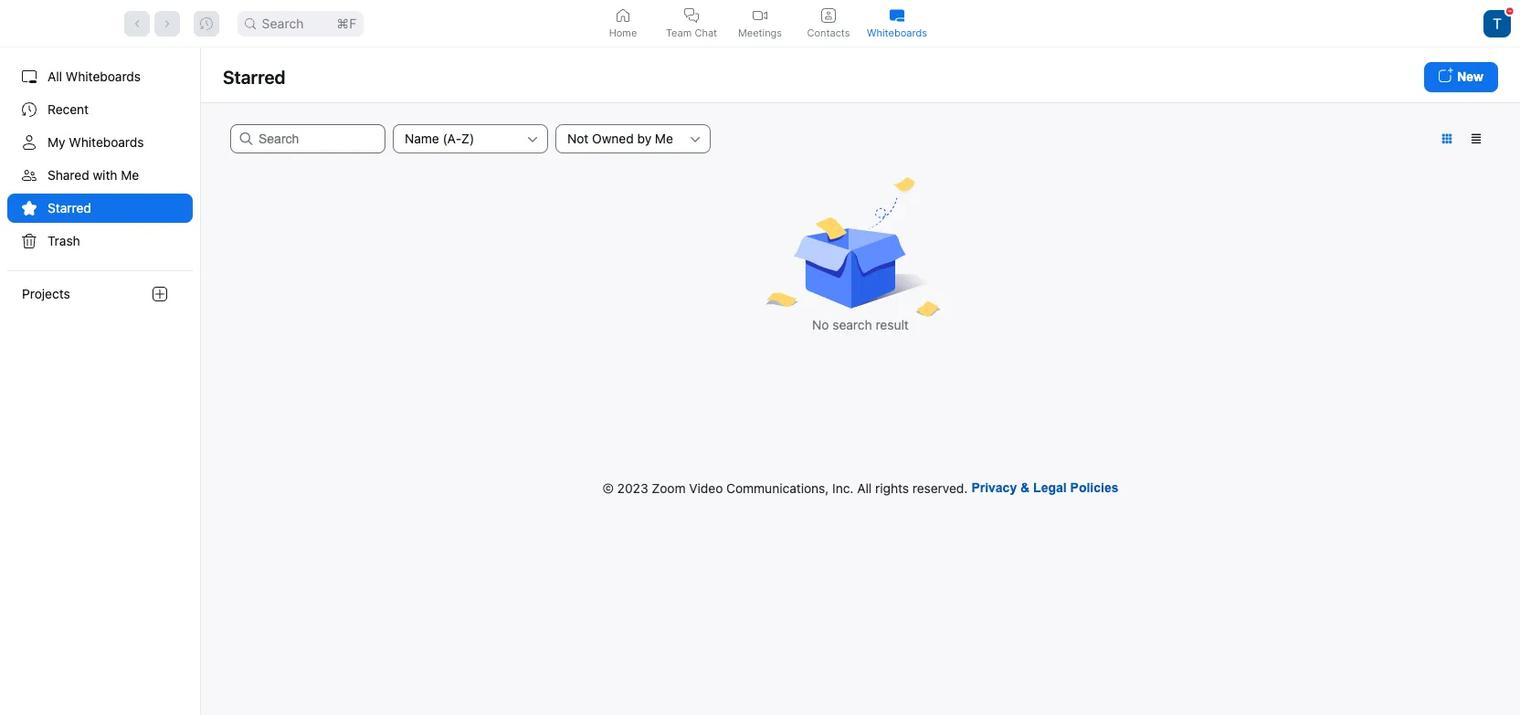 Task type: describe. For each thing, give the bounding box(es) containing it.
do not disturb image
[[1507, 7, 1514, 14]]

⌘f
[[337, 15, 357, 31]]

meetings
[[739, 26, 782, 39]]

team chat image
[[685, 8, 699, 22]]

whiteboards button
[[863, 0, 932, 47]]

video on image
[[753, 8, 768, 22]]

contacts button
[[795, 0, 863, 47]]

home button
[[589, 0, 658, 47]]

team chat
[[666, 26, 718, 39]]

video on image
[[753, 8, 768, 22]]



Task type: locate. For each thing, give the bounding box(es) containing it.
search
[[262, 15, 304, 31]]

magnifier image
[[245, 18, 256, 29], [245, 18, 256, 29]]

meetings button
[[726, 0, 795, 47]]

tab list
[[589, 0, 932, 47]]

whiteboard small image
[[890, 8, 905, 22], [890, 8, 905, 22]]

contacts
[[808, 26, 851, 39]]

team
[[666, 26, 692, 39]]

avatar image
[[1484, 10, 1512, 37]]

whiteboards
[[867, 26, 928, 39]]

tab list containing home
[[589, 0, 932, 47]]

home
[[609, 26, 637, 39]]

do not disturb image
[[1507, 7, 1514, 14]]

team chat button
[[658, 0, 726, 47]]

chat
[[695, 26, 718, 39]]

home small image
[[616, 8, 631, 22], [616, 8, 631, 22]]

team chat image
[[685, 8, 699, 22]]

profile contact image
[[822, 8, 836, 22], [822, 8, 836, 22]]



Task type: vqa. For each thing, say whether or not it's contained in the screenshot.
Edit 'button'
no



